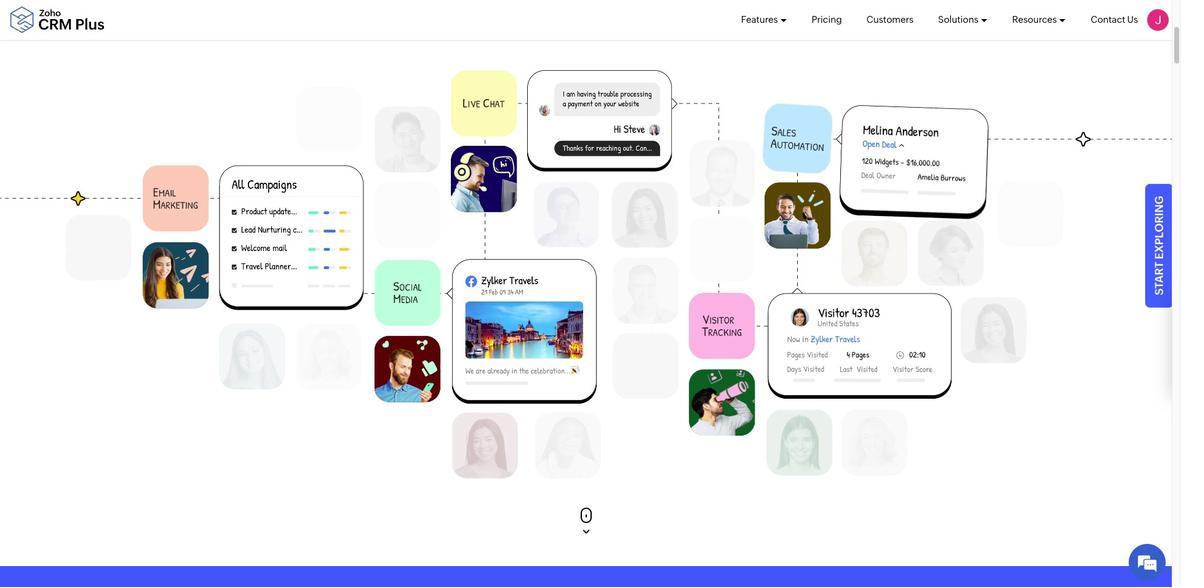 Task type: describe. For each thing, give the bounding box(es) containing it.
us
[[1128, 14, 1139, 25]]

customers
[[867, 14, 914, 25]]

zoho crmplus logo image
[[9, 6, 105, 34]]

pricing link
[[812, 0, 842, 39]]

resources link
[[1013, 0, 1067, 39]]

resources
[[1013, 14, 1057, 25]]

contact
[[1091, 14, 1126, 25]]

features
[[741, 14, 778, 25]]

exploring
[[1153, 196, 1166, 259]]

pricing
[[812, 14, 842, 25]]



Task type: vqa. For each thing, say whether or not it's contained in the screenshot.
THE START
yes



Task type: locate. For each thing, give the bounding box(es) containing it.
contact us link
[[1091, 0, 1139, 39]]

customers link
[[867, 0, 914, 39]]

solutions
[[939, 14, 979, 25]]

james peterson image
[[1148, 9, 1169, 31]]

start exploring
[[1153, 196, 1166, 295]]

start
[[1153, 262, 1166, 295]]

solutions link
[[939, 0, 988, 39]]

contact us
[[1091, 14, 1139, 25]]

features link
[[741, 0, 787, 39]]



